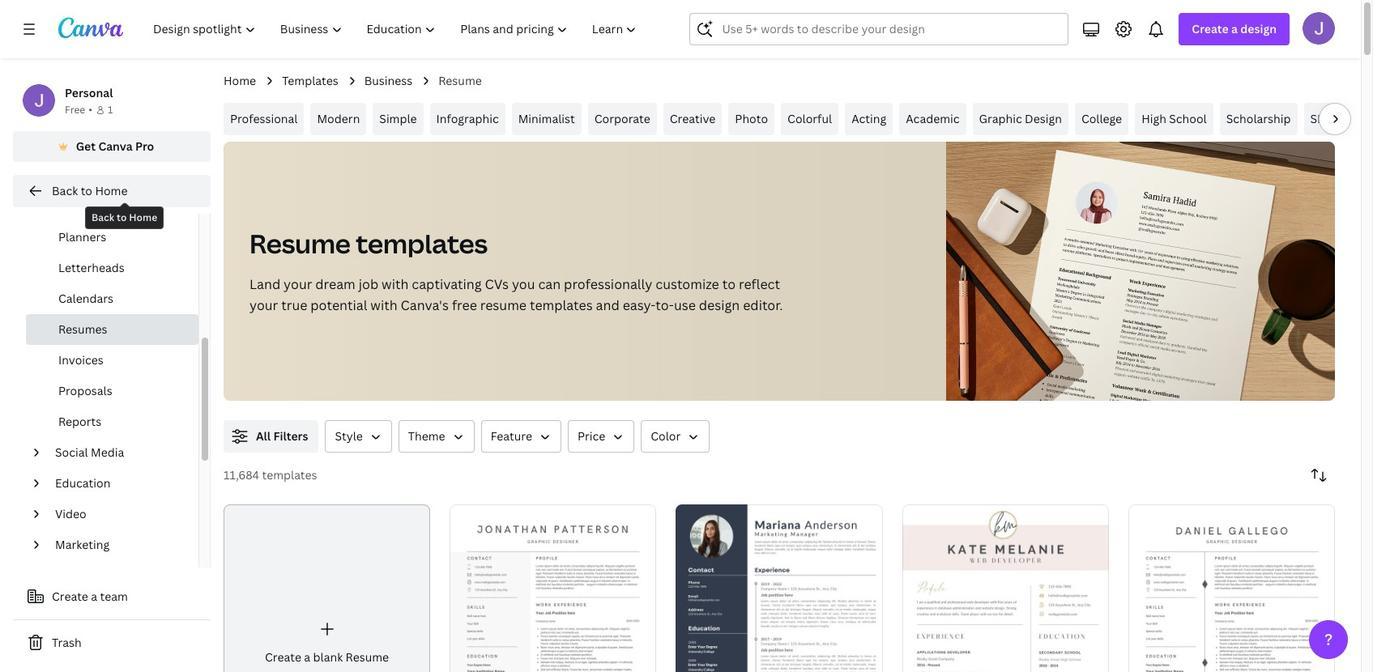 Task type: vqa. For each thing, say whether or not it's contained in the screenshot.
The To in And the most exciting work is in the classroom, where teachers are using Canva to deliver lessons in new and fun ways. Students between grades 6 and 12 are embracing Canva too, creating and collaborating on educational projects.
no



Task type: describe. For each thing, give the bounding box(es) containing it.
proposals link
[[26, 376, 199, 407]]

a for team
[[91, 589, 97, 605]]

pro
[[135, 139, 154, 154]]

professionally
[[564, 276, 653, 293]]

captivating
[[412, 276, 482, 293]]

professional
[[230, 111, 298, 126]]

resume inside "element"
[[346, 650, 389, 665]]

Sort by button
[[1303, 460, 1336, 492]]

college
[[1082, 111, 1123, 126]]

planners
[[58, 229, 106, 245]]

graphic design
[[979, 111, 1062, 126]]

can
[[538, 276, 561, 293]]

create a blank resume
[[265, 650, 389, 665]]

school
[[1170, 111, 1207, 126]]

design inside dropdown button
[[1241, 21, 1277, 36]]

academic
[[906, 111, 960, 126]]

reports link
[[26, 407, 199, 438]]

resume for resume templates
[[250, 226, 351, 261]]

high
[[1142, 111, 1167, 126]]

home link
[[224, 72, 256, 90]]

create a blank resume link
[[224, 505, 430, 673]]

scholarship link
[[1220, 103, 1298, 135]]

theme
[[408, 429, 445, 444]]

video
[[55, 507, 86, 522]]

graphic
[[979, 111, 1022, 126]]

Search search field
[[722, 14, 1059, 45]]

templates for resume templates
[[356, 226, 488, 261]]

graphic design link
[[973, 103, 1069, 135]]

price
[[578, 429, 606, 444]]

easy-
[[623, 297, 656, 314]]

high school
[[1142, 111, 1207, 126]]

education link
[[49, 468, 189, 499]]

feature button
[[481, 421, 562, 453]]

true
[[281, 297, 307, 314]]

design inside land your dream job with captivating cvs you can professionally customize to reflect your true potential with canva's free resume templates and easy-to-use design editor.
[[699, 297, 740, 314]]

colorful
[[788, 111, 832, 126]]

and
[[596, 297, 620, 314]]

feature
[[491, 429, 532, 444]]

create a design
[[1192, 21, 1277, 36]]

you
[[512, 276, 535, 293]]

academic link
[[900, 103, 967, 135]]

reflect
[[739, 276, 780, 293]]

•
[[89, 103, 92, 117]]

style button
[[325, 421, 392, 453]]

1 vertical spatial back
[[92, 211, 114, 224]]

social media link
[[49, 438, 189, 468]]

jacob simon image
[[1303, 12, 1336, 45]]

1 horizontal spatial your
[[284, 276, 312, 293]]

calendars
[[58, 291, 113, 306]]

create for create a design
[[1192, 21, 1229, 36]]

get canva pro
[[76, 139, 154, 154]]

color button
[[641, 421, 710, 453]]

get
[[76, 139, 96, 154]]

reports
[[58, 414, 102, 430]]

1 minimalist white and grey professional resume image from the left
[[450, 505, 657, 673]]

templates
[[282, 73, 339, 88]]

infographic link
[[430, 103, 505, 135]]

0 vertical spatial home
[[224, 73, 256, 88]]

creative link
[[664, 103, 722, 135]]

college link
[[1075, 103, 1129, 135]]

personal
[[65, 85, 113, 100]]

0 vertical spatial to
[[81, 183, 92, 199]]

canva
[[98, 139, 133, 154]]

price button
[[568, 421, 635, 453]]

photo
[[735, 111, 768, 126]]

invoices link
[[26, 345, 199, 376]]

potential
[[311, 297, 367, 314]]

resume templates
[[250, 226, 488, 261]]

land your dream job with captivating cvs you can professionally customize to reflect your true potential with canva's free resume templates and easy-to-use design editor.
[[250, 276, 783, 314]]

trash
[[52, 635, 82, 651]]

canva's
[[401, 297, 449, 314]]

a for blank
[[304, 650, 311, 665]]

marketing link
[[49, 530, 189, 561]]

marketing
[[55, 537, 109, 553]]

cvs
[[485, 276, 509, 293]]

create a design button
[[1179, 13, 1290, 45]]

video link
[[49, 499, 189, 530]]

1 vertical spatial back to home
[[92, 211, 157, 224]]

create for create a team
[[52, 589, 88, 605]]

corporate link
[[588, 103, 657, 135]]

creative
[[670, 111, 716, 126]]

color
[[651, 429, 681, 444]]

social
[[55, 445, 88, 460]]

free
[[452, 297, 477, 314]]



Task type: locate. For each thing, give the bounding box(es) containing it.
back to home down back to home link
[[92, 211, 157, 224]]

calendars link
[[26, 284, 199, 314]]

a inside dropdown button
[[1232, 21, 1238, 36]]

corporate
[[595, 111, 651, 126]]

1 horizontal spatial back
[[92, 211, 114, 224]]

filters
[[273, 429, 308, 444]]

design left jacob simon image
[[1241, 21, 1277, 36]]

a inside button
[[91, 589, 97, 605]]

2 minimalist white and grey professional resume image from the left
[[1129, 505, 1336, 673]]

business link
[[364, 72, 413, 90]]

a for design
[[1232, 21, 1238, 36]]

to-
[[656, 297, 674, 314]]

team
[[100, 589, 128, 605]]

1 vertical spatial a
[[91, 589, 97, 605]]

back down get
[[52, 183, 78, 199]]

0 vertical spatial back
[[52, 183, 78, 199]]

editor.
[[743, 297, 783, 314]]

create a blank resume element
[[224, 505, 430, 673]]

0 horizontal spatial create
[[52, 589, 88, 605]]

seek link
[[1304, 103, 1345, 135]]

invoices
[[58, 353, 104, 368]]

templates inside land your dream job with captivating cvs you can professionally customize to reflect your true potential with canva's free resume templates and easy-to-use design editor.
[[530, 297, 593, 314]]

job
[[359, 276, 379, 293]]

minimalist
[[518, 111, 575, 126]]

colorful link
[[781, 103, 839, 135]]

1 vertical spatial your
[[250, 297, 278, 314]]

0 vertical spatial with
[[382, 276, 409, 293]]

1 vertical spatial home
[[95, 183, 128, 199]]

photo link
[[729, 103, 775, 135]]

1 vertical spatial to
[[117, 211, 127, 224]]

top level navigation element
[[143, 13, 651, 45]]

0 horizontal spatial home
[[95, 183, 128, 199]]

create inside create a design dropdown button
[[1192, 21, 1229, 36]]

2 vertical spatial resume
[[346, 650, 389, 665]]

customize
[[656, 276, 719, 293]]

resume right blank at the bottom left of page
[[346, 650, 389, 665]]

0 horizontal spatial minimalist white and grey professional resume image
[[450, 505, 657, 673]]

minimalist link
[[512, 103, 582, 135]]

simple
[[380, 111, 417, 126]]

acting link
[[845, 103, 893, 135]]

resume up infographic
[[439, 73, 482, 88]]

create inside button
[[52, 589, 88, 605]]

0 horizontal spatial a
[[91, 589, 97, 605]]

0 vertical spatial back to home
[[52, 183, 128, 199]]

1 vertical spatial create
[[52, 589, 88, 605]]

1 horizontal spatial design
[[1241, 21, 1277, 36]]

0 vertical spatial resume
[[439, 73, 482, 88]]

acting
[[852, 111, 887, 126]]

your up true
[[284, 276, 312, 293]]

templates down filters
[[262, 468, 317, 483]]

modern link
[[311, 103, 367, 135]]

professional link
[[224, 103, 304, 135]]

all filters button
[[224, 421, 319, 453]]

1 horizontal spatial home
[[129, 211, 157, 224]]

education
[[55, 476, 110, 491]]

blank
[[313, 650, 343, 665]]

to down get
[[81, 183, 92, 199]]

back to home down get
[[52, 183, 128, 199]]

2 vertical spatial a
[[304, 650, 311, 665]]

resume
[[480, 297, 527, 314]]

business
[[364, 73, 413, 88]]

home inside back to home link
[[95, 183, 128, 199]]

11,684 templates
[[224, 468, 317, 483]]

with
[[382, 276, 409, 293], [371, 297, 398, 314]]

0 horizontal spatial design
[[699, 297, 740, 314]]

None search field
[[690, 13, 1069, 45]]

templates link
[[282, 72, 339, 90]]

2 vertical spatial templates
[[262, 468, 317, 483]]

your down land
[[250, 297, 278, 314]]

back
[[52, 183, 78, 199], [92, 211, 114, 224]]

1 horizontal spatial to
[[117, 211, 127, 224]]

0 horizontal spatial templates
[[262, 468, 317, 483]]

back to home link
[[13, 175, 211, 207]]

minimalist clean signature cv resume image
[[902, 505, 1109, 673]]

design right use
[[699, 297, 740, 314]]

infographic
[[437, 111, 499, 126]]

proposals
[[58, 383, 112, 399]]

1 vertical spatial design
[[699, 297, 740, 314]]

design
[[1025, 111, 1062, 126]]

letterheads
[[58, 260, 125, 276]]

all filters
[[256, 429, 308, 444]]

all
[[256, 429, 271, 444]]

your
[[284, 276, 312, 293], [250, 297, 278, 314]]

2 vertical spatial create
[[265, 650, 301, 665]]

modern
[[317, 111, 360, 126]]

back down back to home link
[[92, 211, 114, 224]]

high school link
[[1136, 103, 1214, 135]]

letterheads link
[[26, 253, 199, 284]]

1 vertical spatial with
[[371, 297, 398, 314]]

dream
[[315, 276, 356, 293]]

resume up land
[[250, 226, 351, 261]]

11,684
[[224, 468, 259, 483]]

seek
[[1311, 111, 1339, 126]]

create for create a blank resume
[[265, 650, 301, 665]]

templates up the captivating
[[356, 226, 488, 261]]

trash link
[[13, 627, 211, 660]]

minimalist white and grey professional resume image
[[450, 505, 657, 673], [1129, 505, 1336, 673]]

1
[[108, 103, 113, 117]]

scholarship
[[1227, 111, 1291, 126]]

templates for 11,684 templates
[[262, 468, 317, 483]]

planners link
[[26, 222, 199, 253]]

to inside land your dream job with captivating cvs you can professionally customize to reflect your true potential with canva's free resume templates and easy-to-use design editor.
[[723, 276, 736, 293]]

black white minimalist cv resume image
[[676, 505, 883, 673]]

create a team button
[[13, 581, 211, 613]]

2 vertical spatial to
[[723, 276, 736, 293]]

1 vertical spatial templates
[[530, 297, 593, 314]]

2 vertical spatial home
[[129, 211, 157, 224]]

1 horizontal spatial minimalist white and grey professional resume image
[[1129, 505, 1336, 673]]

0 vertical spatial templates
[[356, 226, 488, 261]]

resumes
[[58, 322, 107, 337]]

0 vertical spatial your
[[284, 276, 312, 293]]

graphs link
[[26, 191, 199, 222]]

free
[[65, 103, 85, 117]]

get canva pro button
[[13, 131, 211, 162]]

1 vertical spatial resume
[[250, 226, 351, 261]]

0 vertical spatial design
[[1241, 21, 1277, 36]]

with down the job
[[371, 297, 398, 314]]

resume for resume
[[439, 73, 482, 88]]

templates down can
[[530, 297, 593, 314]]

0 vertical spatial create
[[1192, 21, 1229, 36]]

home up the "professional"
[[224, 73, 256, 88]]

templates
[[356, 226, 488, 261], [530, 297, 593, 314], [262, 468, 317, 483]]

create inside create a blank resume "element"
[[265, 650, 301, 665]]

create
[[1192, 21, 1229, 36], [52, 589, 88, 605], [265, 650, 301, 665]]

use
[[674, 297, 696, 314]]

a inside "element"
[[304, 650, 311, 665]]

0 horizontal spatial to
[[81, 183, 92, 199]]

with right the job
[[382, 276, 409, 293]]

0 vertical spatial a
[[1232, 21, 1238, 36]]

to left the reflect
[[723, 276, 736, 293]]

home down get canva pro button
[[95, 183, 128, 199]]

1 horizontal spatial templates
[[356, 226, 488, 261]]

1 horizontal spatial create
[[265, 650, 301, 665]]

0 horizontal spatial back
[[52, 183, 78, 199]]

simple link
[[373, 103, 424, 135]]

2 horizontal spatial home
[[224, 73, 256, 88]]

1 horizontal spatial a
[[304, 650, 311, 665]]

2 horizontal spatial a
[[1232, 21, 1238, 36]]

2 horizontal spatial to
[[723, 276, 736, 293]]

social media
[[55, 445, 124, 460]]

0 horizontal spatial your
[[250, 297, 278, 314]]

land
[[250, 276, 281, 293]]

graphs
[[58, 199, 98, 214]]

2 horizontal spatial templates
[[530, 297, 593, 314]]

to down back to home link
[[117, 211, 127, 224]]

home down back to home link
[[129, 211, 157, 224]]

2 horizontal spatial create
[[1192, 21, 1229, 36]]

theme button
[[399, 421, 475, 453]]

resume
[[439, 73, 482, 88], [250, 226, 351, 261], [346, 650, 389, 665]]



